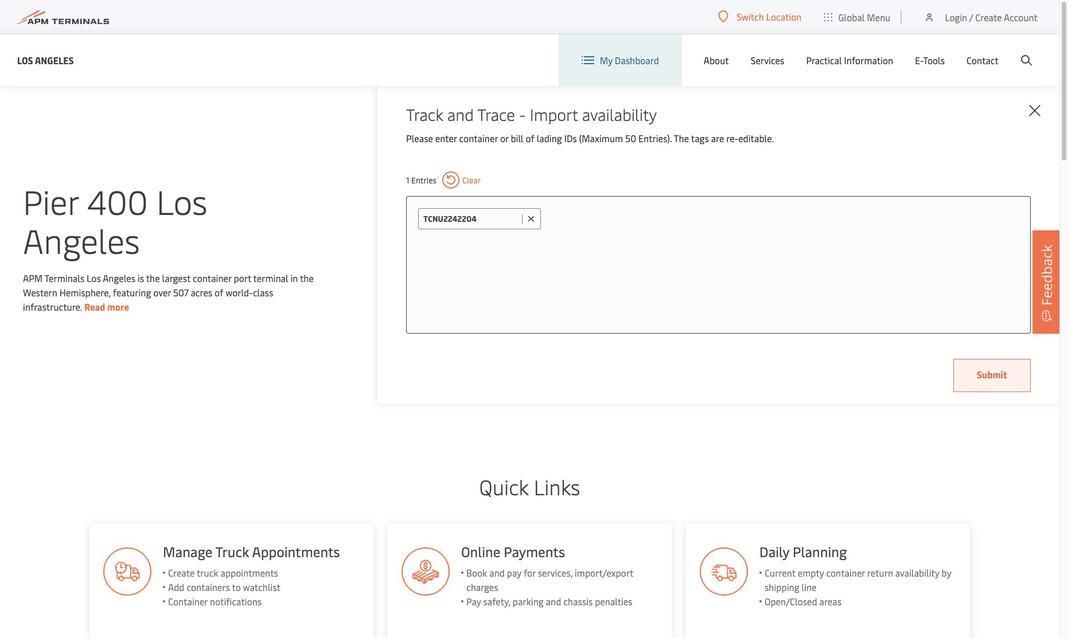 Task type: describe. For each thing, give the bounding box(es) containing it.
empty
[[798, 567, 824, 580]]

links
[[534, 473, 580, 501]]

switch
[[737, 10, 764, 23]]

container inside apm terminals los angeles is the largest container port terminal in the western hemisphere, featuring over 507 acres of world-class infrastructure.
[[193, 272, 232, 284]]

book
[[466, 567, 487, 580]]

of inside apm terminals los angeles is the largest container port terminal in the western hemisphere, featuring over 507 acres of world-class infrastructure.
[[215, 286, 223, 299]]

los angeles
[[17, 54, 74, 66]]

create inside login / create account link
[[976, 11, 1002, 23]]

chassis
[[564, 596, 593, 608]]

containers
[[186, 581, 230, 594]]

line
[[802, 581, 817, 594]]

read more
[[84, 300, 129, 313]]

la secondary image
[[71, 269, 272, 441]]

0 vertical spatial container
[[459, 132, 498, 145]]

login / create account link
[[924, 0, 1038, 34]]

e-tools
[[915, 54, 945, 67]]

lading
[[537, 132, 562, 145]]

online payments book and pay for services, import/export charges pay safety, parking and chassis penalties
[[461, 543, 633, 608]]

submit
[[977, 368, 1008, 381]]

are
[[711, 132, 724, 145]]

my
[[600, 54, 613, 67]]

world-
[[226, 286, 253, 299]]

areas
[[820, 596, 842, 608]]

practical information button
[[806, 34, 894, 86]]

container
[[168, 596, 207, 608]]

pier 400 los angeles
[[23, 178, 208, 263]]

please
[[406, 132, 433, 145]]

read
[[84, 300, 105, 313]]

0 horizontal spatial and
[[447, 103, 474, 125]]

entries).
[[639, 132, 672, 145]]

practical
[[806, 54, 842, 67]]

(maximum
[[579, 132, 623, 145]]

2 vertical spatial and
[[546, 596, 561, 608]]

login
[[945, 11, 968, 23]]

return
[[868, 567, 893, 580]]

infrastructure.
[[23, 300, 82, 313]]

pay
[[507, 567, 522, 580]]

largest
[[162, 272, 191, 284]]

400
[[87, 178, 148, 224]]

for
[[524, 567, 536, 580]]

information
[[844, 54, 894, 67]]

safety,
[[483, 596, 510, 608]]

e-tools button
[[915, 34, 945, 86]]

shipping
[[765, 581, 800, 594]]

parking
[[513, 596, 544, 608]]

create inside manage truck appointments create truck appointments add containers to watchlist container notifications
[[168, 567, 194, 580]]

track and trace - import availability
[[406, 103, 657, 125]]

contact button
[[967, 34, 999, 86]]

track
[[406, 103, 443, 125]]

1 the from the left
[[146, 272, 160, 284]]

planning
[[793, 543, 847, 561]]

over
[[153, 286, 171, 299]]

about button
[[704, 34, 729, 86]]

daily planning current empty container return availability by shipping line open/closed areas
[[760, 543, 952, 608]]

manage
[[163, 543, 212, 561]]

login / create account
[[945, 11, 1038, 23]]

by
[[942, 567, 952, 580]]

1
[[406, 175, 409, 186]]

switch location
[[737, 10, 802, 23]]

dashboard
[[615, 54, 659, 67]]

submit button
[[954, 359, 1031, 392]]

import
[[530, 103, 578, 125]]

read more link
[[84, 300, 129, 313]]

507
[[173, 286, 189, 299]]

editable.
[[739, 132, 774, 145]]

2 the from the left
[[300, 272, 314, 284]]

re-
[[727, 132, 739, 145]]

to
[[232, 581, 241, 594]]

my dashboard
[[600, 54, 659, 67]]



Task type: vqa. For each thing, say whether or not it's contained in the screenshot.
/
yes



Task type: locate. For each thing, give the bounding box(es) containing it.
tools
[[923, 54, 945, 67]]

western
[[23, 286, 57, 299]]

1 horizontal spatial create
[[976, 11, 1002, 23]]

current
[[765, 567, 796, 580]]

clear
[[462, 175, 481, 186]]

of right bill
[[526, 132, 535, 145]]

and
[[447, 103, 474, 125], [490, 567, 505, 580], [546, 596, 561, 608]]

quick
[[479, 473, 529, 501]]

switch location button
[[719, 10, 802, 23]]

0 vertical spatial availability
[[582, 103, 657, 125]]

1 horizontal spatial container
[[459, 132, 498, 145]]

Entered ID text field
[[424, 213, 519, 224]]

2 vertical spatial angeles
[[103, 272, 135, 284]]

account
[[1004, 11, 1038, 23]]

1 vertical spatial create
[[168, 567, 194, 580]]

feedback button
[[1033, 230, 1062, 334]]

of
[[526, 132, 535, 145], [215, 286, 223, 299]]

and left chassis
[[546, 596, 561, 608]]

quick links
[[479, 473, 580, 501]]

los angeles link
[[17, 53, 74, 67]]

1 horizontal spatial los
[[87, 272, 101, 284]]

tags
[[691, 132, 709, 145]]

services button
[[751, 34, 785, 86]]

or
[[500, 132, 509, 145]]

payments
[[504, 543, 565, 561]]

about
[[704, 54, 729, 67]]

more
[[107, 300, 129, 313]]

add
[[168, 581, 184, 594]]

0 vertical spatial of
[[526, 132, 535, 145]]

trace
[[478, 103, 515, 125]]

-
[[519, 103, 526, 125]]

terminals
[[44, 272, 84, 284]]

acres
[[191, 286, 212, 299]]

container left 'or'
[[459, 132, 498, 145]]

availability
[[582, 103, 657, 125], [896, 567, 940, 580]]

angeles inside apm terminals los angeles is the largest container port terminal in the western hemisphere, featuring over 507 acres of world-class infrastructure.
[[103, 272, 135, 284]]

container up acres
[[193, 272, 232, 284]]

watchlist
[[243, 581, 280, 594]]

featuring
[[113, 286, 151, 299]]

1 horizontal spatial availability
[[896, 567, 940, 580]]

angeles inside pier 400 los angeles
[[23, 217, 140, 263]]

online
[[461, 543, 500, 561]]

1 entries
[[406, 175, 437, 186]]

2 horizontal spatial los
[[156, 178, 208, 224]]

open/closed
[[765, 596, 818, 608]]

apm terminals los angeles is the largest container port terminal in the western hemisphere, featuring over 507 acres of world-class infrastructure.
[[23, 272, 314, 313]]

1 vertical spatial and
[[490, 567, 505, 580]]

los inside pier 400 los angeles
[[156, 178, 208, 224]]

appointments
[[220, 567, 278, 580]]

penalties
[[595, 596, 633, 608]]

/
[[970, 11, 973, 23]]

0 horizontal spatial availability
[[582, 103, 657, 125]]

port
[[234, 272, 251, 284]]

los
[[17, 54, 33, 66], [156, 178, 208, 224], [87, 272, 101, 284]]

0 vertical spatial angeles
[[35, 54, 74, 66]]

appointments
[[252, 543, 340, 561]]

angeles for 400
[[23, 217, 140, 263]]

availability inside daily planning current empty container return availability by shipping line open/closed areas
[[896, 567, 940, 580]]

manager truck appointments - 53 image
[[103, 548, 151, 596]]

0 horizontal spatial of
[[215, 286, 223, 299]]

create right '/' at the right of the page
[[976, 11, 1002, 23]]

apm
[[23, 272, 43, 284]]

0 vertical spatial los
[[17, 54, 33, 66]]

container inside daily planning current empty container return availability by shipping line open/closed areas
[[827, 567, 865, 580]]

0 horizontal spatial container
[[193, 272, 232, 284]]

pay
[[466, 596, 481, 608]]

my dashboard button
[[582, 34, 659, 86]]

e-
[[915, 54, 923, 67]]

los for terminals
[[87, 272, 101, 284]]

los inside apm terminals los angeles is the largest container port terminal in the western hemisphere, featuring over 507 acres of world-class infrastructure.
[[87, 272, 101, 284]]

2 horizontal spatial container
[[827, 567, 865, 580]]

create up add
[[168, 567, 194, 580]]

0 horizontal spatial the
[[146, 272, 160, 284]]

entries
[[411, 175, 437, 186]]

bill
[[511, 132, 524, 145]]

0 vertical spatial create
[[976, 11, 1002, 23]]

0 horizontal spatial create
[[168, 567, 194, 580]]

and up the enter at left top
[[447, 103, 474, 125]]

please enter container or bill of lading ids (maximum 50 entries). the tags are re-editable.
[[406, 132, 774, 145]]

1 vertical spatial container
[[193, 272, 232, 284]]

1 vertical spatial los
[[156, 178, 208, 224]]

charges
[[466, 581, 498, 594]]

of right acres
[[215, 286, 223, 299]]

global menu button
[[813, 0, 902, 34]]

availability up 50
[[582, 103, 657, 125]]

create
[[976, 11, 1002, 23], [168, 567, 194, 580]]

menu
[[867, 11, 891, 23]]

tariffs - 131 image
[[402, 548, 450, 596]]

2 horizontal spatial and
[[546, 596, 561, 608]]

global menu
[[839, 11, 891, 23]]

manage truck appointments create truck appointments add containers to watchlist container notifications
[[163, 543, 340, 608]]

the right in
[[300, 272, 314, 284]]

container up areas
[[827, 567, 865, 580]]

notifications
[[210, 596, 261, 608]]

services,
[[538, 567, 573, 580]]

and left 'pay'
[[490, 567, 505, 580]]

2 vertical spatial los
[[87, 272, 101, 284]]

enter
[[435, 132, 457, 145]]

terminal
[[253, 272, 288, 284]]

1 horizontal spatial of
[[526, 132, 535, 145]]

orange club loyalty program - 56 image
[[700, 548, 748, 596]]

1 vertical spatial availability
[[896, 567, 940, 580]]

the right the is
[[146, 272, 160, 284]]

1 vertical spatial angeles
[[23, 217, 140, 263]]

ids
[[564, 132, 577, 145]]

los for 400
[[156, 178, 208, 224]]

the
[[146, 272, 160, 284], [300, 272, 314, 284]]

daily
[[760, 543, 790, 561]]

0 vertical spatial and
[[447, 103, 474, 125]]

is
[[138, 272, 144, 284]]

location
[[766, 10, 802, 23]]

0 horizontal spatial los
[[17, 54, 33, 66]]

2 vertical spatial container
[[827, 567, 865, 580]]

pier
[[23, 178, 79, 224]]

1 horizontal spatial the
[[300, 272, 314, 284]]

1 horizontal spatial and
[[490, 567, 505, 580]]

practical information
[[806, 54, 894, 67]]

global
[[839, 11, 865, 23]]

50
[[625, 132, 636, 145]]

availability left by
[[896, 567, 940, 580]]

angeles for terminals
[[103, 272, 135, 284]]

1 vertical spatial of
[[215, 286, 223, 299]]

contact
[[967, 54, 999, 67]]

container
[[459, 132, 498, 145], [193, 272, 232, 284], [827, 567, 865, 580]]

truck
[[215, 543, 249, 561]]

feedback
[[1037, 245, 1056, 306]]

in
[[291, 272, 298, 284]]



